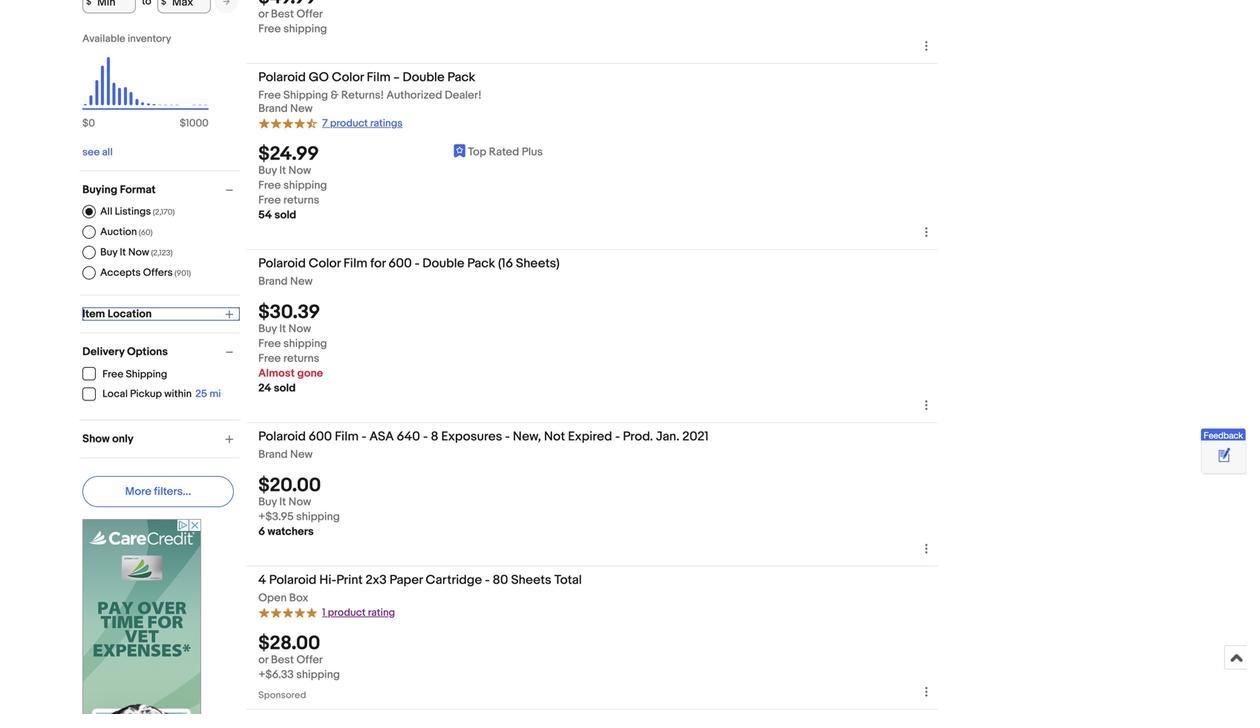 Task type: describe. For each thing, give the bounding box(es) containing it.
accepts
[[100, 267, 141, 279]]

buy it now free shipping free returns 54 sold
[[258, 164, 327, 222]]

2021
[[682, 429, 709, 445]]

+$3.95
[[258, 511, 294, 524]]

(2,123)
[[151, 248, 173, 258]]

1
[[322, 607, 326, 620]]

- inside 4 polaroid hi-print 2x3 paper cartridge - 80 sheets total open box
[[485, 573, 490, 589]]

- inside polaroid color film for 600 - double pack (16 sheets) brand new
[[415, 256, 420, 272]]

80
[[493, 573, 508, 589]]

now inside the buy it now free shipping free returns 54 sold
[[289, 164, 311, 177]]

see
[[82, 146, 100, 159]]

polaroid go color film – double pack link
[[258, 70, 748, 89]]

polaroid for color
[[258, 256, 306, 272]]

25 mi
[[195, 388, 221, 401]]

buying
[[82, 183, 117, 197]]

it inside $30.39 buy it now free shipping free returns almost gone 24 sold
[[279, 323, 286, 336]]

top rated plus
[[468, 145, 543, 159]]

show
[[82, 433, 110, 446]]

jan.
[[656, 429, 680, 445]]

open
[[258, 592, 287, 606]]

 (60) Items text field
[[137, 228, 153, 238]]

new,
[[513, 429, 541, 445]]

or inside or best offer free shipping
[[258, 7, 268, 21]]

4 polaroid hi-print 2x3 paper cartridge - 80 sheets total link
[[258, 573, 748, 592]]

best inside or best offer free shipping
[[271, 7, 294, 21]]

inventory
[[128, 33, 171, 45]]

now down (60) items text field
[[128, 246, 149, 259]]

offers
[[143, 267, 173, 279]]

authorized
[[386, 89, 442, 102]]

(2,170)
[[153, 208, 175, 217]]

all
[[100, 205, 112, 218]]

4
[[258, 573, 266, 589]]

available
[[82, 33, 125, 45]]

$20.00
[[258, 475, 321, 498]]

rating
[[368, 607, 395, 620]]

polaroid color film for 600 - double pack (16 sheets) link
[[258, 256, 748, 275]]

4 polaroid hi-print 2x3 paper cartridge - 80 sheets total open box
[[258, 573, 582, 606]]

more filters... button
[[82, 477, 234, 508]]

shipping for $28.00
[[296, 669, 340, 682]]

buying format button
[[82, 183, 240, 197]]

top rated plus image
[[454, 144, 466, 158]]

 (2,170) Items text field
[[151, 208, 175, 217]]

product for ratings
[[330, 117, 368, 130]]

brand inside polaroid color film for 600 - double pack (16 sheets) brand new
[[258, 275, 288, 288]]

25
[[195, 388, 207, 401]]

$28.00
[[258, 633, 320, 656]]

2x3
[[366, 573, 387, 589]]

sheets
[[511, 573, 551, 589]]

- left prod.
[[615, 429, 620, 445]]

polaroid inside 4 polaroid hi-print 2x3 paper cartridge - 80 sheets total open box
[[269, 573, 317, 589]]

$ for 0
[[82, 117, 88, 130]]

cartridge
[[426, 573, 482, 589]]

or best offer free shipping
[[258, 7, 327, 36]]

brand inside polaroid go color film – double pack free shipping & returns! authorized dealer! brand new
[[258, 102, 288, 116]]

all
[[102, 146, 113, 159]]

see all
[[82, 146, 113, 159]]

$24.99
[[258, 143, 319, 166]]

gone
[[297, 367, 323, 380]]

format
[[120, 183, 156, 197]]

polaroid color film for 600 - double pack (16 sheets) heading
[[258, 256, 560, 272]]

7 product ratings link
[[258, 116, 403, 130]]

filters...
[[154, 485, 191, 499]]

listings
[[115, 205, 151, 218]]

auction
[[100, 226, 137, 238]]

640
[[397, 429, 420, 445]]

box
[[289, 592, 308, 606]]

top
[[468, 145, 486, 159]]

buying format
[[82, 183, 156, 197]]

$ 1000
[[180, 117, 209, 130]]

color inside polaroid go color film – double pack free shipping & returns! authorized dealer! brand new
[[332, 70, 364, 85]]

total
[[554, 573, 582, 589]]

item location
[[82, 308, 152, 321]]

film for $30.39
[[344, 256, 367, 272]]

prod.
[[623, 429, 653, 445]]

more filters...
[[125, 485, 191, 499]]

1 product rating
[[322, 607, 395, 620]]

(16
[[498, 256, 513, 272]]

see all button
[[82, 146, 113, 159]]

exposures
[[441, 429, 502, 445]]

film for $20.00
[[335, 429, 359, 445]]

double inside polaroid color film for 600 - double pack (16 sheets) brand new
[[422, 256, 464, 272]]

mi
[[209, 388, 221, 401]]

free shipping link
[[82, 367, 168, 381]]

$20.00 buy it now +$3.95 shipping 6 watchers
[[258, 475, 340, 539]]

shipping inside the buy it now free shipping free returns 54 sold
[[283, 179, 327, 192]]

show only button
[[82, 433, 240, 446]]

polaroid go color film – double pack heading
[[258, 70, 475, 85]]

expired
[[568, 429, 612, 445]]

free inside or best offer free shipping
[[258, 22, 281, 36]]

buy inside the $20.00 buy it now +$3.95 shipping 6 watchers
[[258, 496, 277, 509]]

- left 8
[[423, 429, 428, 445]]

double inside polaroid go color film – double pack free shipping & returns! authorized dealer! brand new
[[403, 70, 445, 85]]

brand inside polaroid 600 film - asa 640 - 8 exposures - new, not expired - prod. jan. 2021 brand new
[[258, 448, 288, 462]]

go
[[309, 70, 329, 85]]

it inside the $20.00 buy it now +$3.95 shipping 6 watchers
[[279, 496, 286, 509]]

for
[[370, 256, 386, 272]]

accepts offers (901)
[[100, 267, 191, 279]]



Task type: locate. For each thing, give the bounding box(es) containing it.
2 $ from the left
[[180, 117, 186, 130]]

color inside polaroid color film for 600 - double pack (16 sheets) brand new
[[309, 256, 341, 272]]

0 vertical spatial returns
[[283, 194, 319, 207]]

1 new from the top
[[290, 102, 313, 116]]

shipping up the pickup on the left bottom
[[126, 369, 167, 381]]

0 horizontal spatial $
[[82, 117, 88, 130]]

0
[[88, 117, 95, 130]]

now inside $30.39 buy it now free shipping free returns almost gone 24 sold
[[289, 323, 311, 336]]

new up $30.39
[[290, 275, 313, 288]]

1 vertical spatial pack
[[467, 256, 495, 272]]

1 vertical spatial returns
[[283, 352, 319, 366]]

0 horizontal spatial shipping
[[126, 369, 167, 381]]

new inside polaroid go color film – double pack free shipping & returns! authorized dealer! brand new
[[290, 102, 313, 116]]

dealer!
[[445, 89, 482, 102]]

1 vertical spatial double
[[422, 256, 464, 272]]

returns inside $30.39 buy it now free shipping free returns almost gone 24 sold
[[283, 352, 319, 366]]

0 vertical spatial new
[[290, 102, 313, 116]]

or inside $28.00 or best offer +$6.33 shipping
[[258, 654, 268, 667]]

brand up $24.99
[[258, 102, 288, 116]]

new inside polaroid color film for 600 - double pack (16 sheets) brand new
[[290, 275, 313, 288]]

polaroid up $30.39
[[258, 256, 306, 272]]

it down 7 product ratings link
[[279, 164, 286, 177]]

item
[[82, 308, 105, 321]]

2 vertical spatial film
[[335, 429, 359, 445]]

600
[[388, 256, 412, 272], [309, 429, 332, 445]]

polaroid color film for 600 - double pack (16 sheets) brand new
[[258, 256, 560, 288]]

film left asa
[[335, 429, 359, 445]]

4 polaroid hi-print 2x3 paper cartridge - 80 sheets total heading
[[258, 573, 582, 589]]

1 product rating link
[[258, 606, 395, 620]]

24
[[258, 382, 271, 395]]

all listings (2,170)
[[100, 205, 175, 218]]

shipping right +$6.33
[[296, 669, 340, 682]]

ratings
[[370, 117, 403, 130]]

buy up almost
[[258, 323, 277, 336]]

sold inside the buy it now free shipping free returns 54 sold
[[274, 208, 296, 222]]

1 vertical spatial offer
[[296, 654, 323, 667]]

free inside polaroid go color film – double pack free shipping & returns! authorized dealer! brand new
[[258, 89, 281, 102]]

2 or from the top
[[258, 654, 268, 667]]

buy inside the buy it now free shipping free returns 54 sold
[[258, 164, 277, 177]]

8
[[431, 429, 438, 445]]

film inside polaroid color film for 600 - double pack (16 sheets) brand new
[[344, 256, 367, 272]]

not
[[544, 429, 565, 445]]

0 vertical spatial double
[[403, 70, 445, 85]]

$
[[82, 117, 88, 130], [180, 117, 186, 130]]

returns down $24.99
[[283, 194, 319, 207]]

film left – on the top
[[367, 70, 391, 85]]

25 mi button
[[195, 388, 221, 401]]

new up 7 product ratings link
[[290, 102, 313, 116]]

brand up $20.00
[[258, 448, 288, 462]]

double up authorized
[[403, 70, 445, 85]]

delivery options button
[[82, 346, 240, 359]]

it
[[279, 164, 286, 177], [120, 246, 126, 259], [279, 323, 286, 336], [279, 496, 286, 509]]

almost
[[258, 367, 295, 380]]

0 vertical spatial pack
[[447, 70, 475, 85]]

0 vertical spatial offer
[[296, 7, 323, 21]]

buy up +$3.95
[[258, 496, 277, 509]]

sold inside $30.39 buy it now free shipping free returns almost gone 24 sold
[[274, 382, 296, 395]]

only
[[112, 433, 134, 446]]

$ up see at the left
[[82, 117, 88, 130]]

it inside the buy it now free shipping free returns 54 sold
[[279, 164, 286, 177]]

local
[[102, 388, 128, 401]]

1 vertical spatial product
[[328, 607, 366, 620]]

paper
[[390, 573, 423, 589]]

shipping up go
[[283, 22, 327, 36]]

shipping inside or best offer free shipping
[[283, 22, 327, 36]]

600 inside polaroid color film for 600 - double pack (16 sheets) brand new
[[388, 256, 412, 272]]

1 vertical spatial 600
[[309, 429, 332, 445]]

3 new from the top
[[290, 448, 313, 462]]

polaroid 600 film - asa 640 - 8 exposures - new, not expired - prod. jan. 2021 heading
[[258, 429, 709, 445]]

new
[[290, 102, 313, 116], [290, 275, 313, 288], [290, 448, 313, 462]]

film inside polaroid 600 film - asa 640 - 8 exposures - new, not expired - prod. jan. 2021 brand new
[[335, 429, 359, 445]]

shipping down $24.99
[[283, 179, 327, 192]]

new up $20.00
[[290, 448, 313, 462]]

1 vertical spatial color
[[309, 256, 341, 272]]

1 vertical spatial brand
[[258, 275, 288, 288]]

3 brand from the top
[[258, 448, 288, 462]]

600 right for
[[388, 256, 412, 272]]

polaroid up $20.00
[[258, 429, 306, 445]]

product right 7
[[330, 117, 368, 130]]

more
[[125, 485, 151, 499]]

1 vertical spatial or
[[258, 654, 268, 667]]

delivery options
[[82, 346, 168, 359]]

delivery
[[82, 346, 125, 359]]

0 vertical spatial brand
[[258, 102, 288, 116]]

rated
[[489, 145, 519, 159]]

polaroid up box
[[269, 573, 317, 589]]

0 vertical spatial film
[[367, 70, 391, 85]]

location
[[108, 308, 152, 321]]

sheets)
[[516, 256, 560, 272]]

1 vertical spatial new
[[290, 275, 313, 288]]

polaroid
[[258, 70, 306, 85], [258, 256, 306, 272], [258, 429, 306, 445], [269, 573, 317, 589]]

1 best from the top
[[271, 7, 294, 21]]

film left for
[[344, 256, 367, 272]]

pack left (16 at the top of page
[[467, 256, 495, 272]]

plus
[[522, 145, 543, 159]]

product for rating
[[328, 607, 366, 620]]

 (2,123) Items text field
[[149, 248, 173, 258]]

color up &
[[332, 70, 364, 85]]

2 vertical spatial new
[[290, 448, 313, 462]]

item location button
[[82, 308, 240, 321]]

Minimum Value in $ text field
[[82, 0, 136, 13]]

it up 'accepts' at the left
[[120, 246, 126, 259]]

product
[[330, 117, 368, 130], [328, 607, 366, 620]]

1 horizontal spatial 600
[[388, 256, 412, 272]]

returns up gone
[[283, 352, 319, 366]]

best inside $28.00 or best offer +$6.33 shipping
[[271, 654, 294, 667]]

$ up buying format dropdown button
[[180, 117, 186, 130]]

- left asa
[[362, 429, 367, 445]]

7 product ratings
[[322, 117, 403, 130]]

brand
[[258, 102, 288, 116], [258, 275, 288, 288], [258, 448, 288, 462]]

it up +$3.95
[[279, 496, 286, 509]]

color
[[332, 70, 364, 85], [309, 256, 341, 272]]

offer inside $28.00 or best offer +$6.33 shipping
[[296, 654, 323, 667]]

$ for 1000
[[180, 117, 186, 130]]

buy down auction
[[100, 246, 117, 259]]

2 vertical spatial brand
[[258, 448, 288, 462]]

shipping inside $28.00 or best offer +$6.33 shipping
[[296, 669, 340, 682]]

shipping inside the $20.00 buy it now +$3.95 shipping 6 watchers
[[296, 511, 340, 524]]

polaroid inside polaroid go color film – double pack free shipping & returns! authorized dealer! brand new
[[258, 70, 306, 85]]

polaroid inside polaroid color film for 600 - double pack (16 sheets) brand new
[[258, 256, 306, 272]]

double left (16 at the top of page
[[422, 256, 464, 272]]

&
[[331, 89, 339, 102]]

pack inside polaroid color film for 600 - double pack (16 sheets) brand new
[[467, 256, 495, 272]]

+$6.33
[[258, 669, 294, 682]]

polaroid for 600
[[258, 429, 306, 445]]

shipping down go
[[283, 89, 328, 102]]

watchers
[[268, 526, 314, 539]]

offer down "1"
[[296, 654, 323, 667]]

local pickup within
[[102, 388, 192, 401]]

1 brand from the top
[[258, 102, 288, 116]]

0 vertical spatial product
[[330, 117, 368, 130]]

polaroid inside polaroid 600 film - asa 640 - 8 exposures - new, not expired - prod. jan. 2021 brand new
[[258, 429, 306, 445]]

1000
[[186, 117, 209, 130]]

-
[[415, 256, 420, 272], [362, 429, 367, 445], [423, 429, 428, 445], [505, 429, 510, 445], [615, 429, 620, 445], [485, 573, 490, 589]]

1 vertical spatial film
[[344, 256, 367, 272]]

brand up $30.39
[[258, 275, 288, 288]]

hi-
[[319, 573, 336, 589]]

–
[[393, 70, 400, 85]]

- left new,
[[505, 429, 510, 445]]

advertisement element
[[82, 520, 201, 715]]

buy inside $30.39 buy it now free shipping free returns almost gone 24 sold
[[258, 323, 277, 336]]

polaroid for go
[[258, 70, 306, 85]]

now
[[289, 164, 311, 177], [128, 246, 149, 259], [289, 323, 311, 336], [289, 496, 311, 509]]

shipping
[[283, 22, 327, 36], [283, 179, 327, 192], [283, 337, 327, 351], [296, 511, 340, 524], [296, 669, 340, 682]]

6
[[258, 526, 265, 539]]

Maximum Value in $ text field
[[157, 0, 211, 13]]

now up +$3.95
[[289, 496, 311, 509]]

buy up 54
[[258, 164, 277, 177]]

1 returns from the top
[[283, 194, 319, 207]]

returns inside the buy it now free shipping free returns 54 sold
[[283, 194, 319, 207]]

0 vertical spatial 600
[[388, 256, 412, 272]]

shipping inside polaroid go color film – double pack free shipping & returns! authorized dealer! brand new
[[283, 89, 328, 102]]

now down 7 product ratings link
[[289, 164, 311, 177]]

(901)
[[175, 269, 191, 279]]

buy it now (2,123)
[[100, 246, 173, 259]]

600 inside polaroid 600 film - asa 640 - 8 exposures - new, not expired - prod. jan. 2021 brand new
[[309, 429, 332, 445]]

- right for
[[415, 256, 420, 272]]

(60)
[[139, 228, 153, 238]]

color left for
[[309, 256, 341, 272]]

offer inside or best offer free shipping
[[296, 7, 323, 21]]

2 returns from the top
[[283, 352, 319, 366]]

0 vertical spatial or
[[258, 7, 268, 21]]

- left 80
[[485, 573, 490, 589]]

600 up $20.00
[[309, 429, 332, 445]]

0 horizontal spatial 600
[[309, 429, 332, 445]]

shipping inside $30.39 buy it now free shipping free returns almost gone 24 sold
[[283, 337, 327, 351]]

graph of available inventory between $0 and $1000+ image
[[82, 33, 209, 137]]

it up almost
[[279, 323, 286, 336]]

show only
[[82, 433, 134, 446]]

free shipping
[[102, 369, 167, 381]]

 (901) Items text field
[[173, 269, 191, 279]]

polaroid 600 film - asa 640 - 8 exposures - new, not expired - prod. jan. 2021 brand new
[[258, 429, 709, 462]]

2 offer from the top
[[296, 654, 323, 667]]

1 $ from the left
[[82, 117, 88, 130]]

now inside the $20.00 buy it now +$3.95 shipping 6 watchers
[[289, 496, 311, 509]]

shipping for $20.00
[[296, 511, 340, 524]]

film
[[367, 70, 391, 85], [344, 256, 367, 272], [335, 429, 359, 445]]

polaroid 600 film - asa 640 - 8 exposures - new, not expired - prod. jan. 2021 link
[[258, 429, 748, 448]]

0 vertical spatial sold
[[274, 208, 296, 222]]

double
[[403, 70, 445, 85], [422, 256, 464, 272]]

free
[[258, 22, 281, 36], [258, 89, 281, 102], [258, 179, 281, 192], [258, 194, 281, 207], [258, 337, 281, 351], [258, 352, 281, 366], [102, 369, 123, 381]]

shipping up gone
[[283, 337, 327, 351]]

sold right 54
[[274, 208, 296, 222]]

$30.39
[[258, 301, 320, 324]]

0 vertical spatial shipping
[[283, 89, 328, 102]]

1 or from the top
[[258, 7, 268, 21]]

offer up go
[[296, 7, 323, 21]]

within
[[164, 388, 192, 401]]

film inside polaroid go color film – double pack free shipping & returns! authorized dealer! brand new
[[367, 70, 391, 85]]

new inside polaroid 600 film - asa 640 - 8 exposures - new, not expired - prod. jan. 2021 brand new
[[290, 448, 313, 462]]

$ 0
[[82, 117, 95, 130]]

2 brand from the top
[[258, 275, 288, 288]]

print
[[336, 573, 363, 589]]

auction (60)
[[100, 226, 153, 238]]

or
[[258, 7, 268, 21], [258, 654, 268, 667]]

0 vertical spatial color
[[332, 70, 364, 85]]

1 vertical spatial best
[[271, 654, 294, 667]]

available inventory
[[82, 33, 171, 45]]

pack
[[447, 70, 475, 85], [467, 256, 495, 272]]

options
[[127, 346, 168, 359]]

pack inside polaroid go color film – double pack free shipping & returns! authorized dealer! brand new
[[447, 70, 475, 85]]

2 best from the top
[[271, 654, 294, 667]]

54
[[258, 208, 272, 222]]

local pickup within link
[[82, 388, 195, 401]]

pack up dealer!
[[447, 70, 475, 85]]

now up gone
[[289, 323, 311, 336]]

1 horizontal spatial shipping
[[283, 89, 328, 102]]

1 vertical spatial shipping
[[126, 369, 167, 381]]

shipping up watchers
[[296, 511, 340, 524]]

0 vertical spatial best
[[271, 7, 294, 21]]

sold down almost
[[274, 382, 296, 395]]

$30.39 buy it now free shipping free returns almost gone 24 sold
[[258, 301, 327, 395]]

product right "1"
[[328, 607, 366, 620]]

2 new from the top
[[290, 275, 313, 288]]

1 vertical spatial sold
[[274, 382, 296, 395]]

1 horizontal spatial $
[[180, 117, 186, 130]]

shipping for $30.39
[[283, 337, 327, 351]]

polaroid left go
[[258, 70, 306, 85]]

feedback
[[1204, 430, 1243, 441]]

1 offer from the top
[[296, 7, 323, 21]]

pickup
[[130, 388, 162, 401]]

7
[[322, 117, 328, 130]]



Task type: vqa. For each thing, say whether or not it's contained in the screenshot.
Thu,
no



